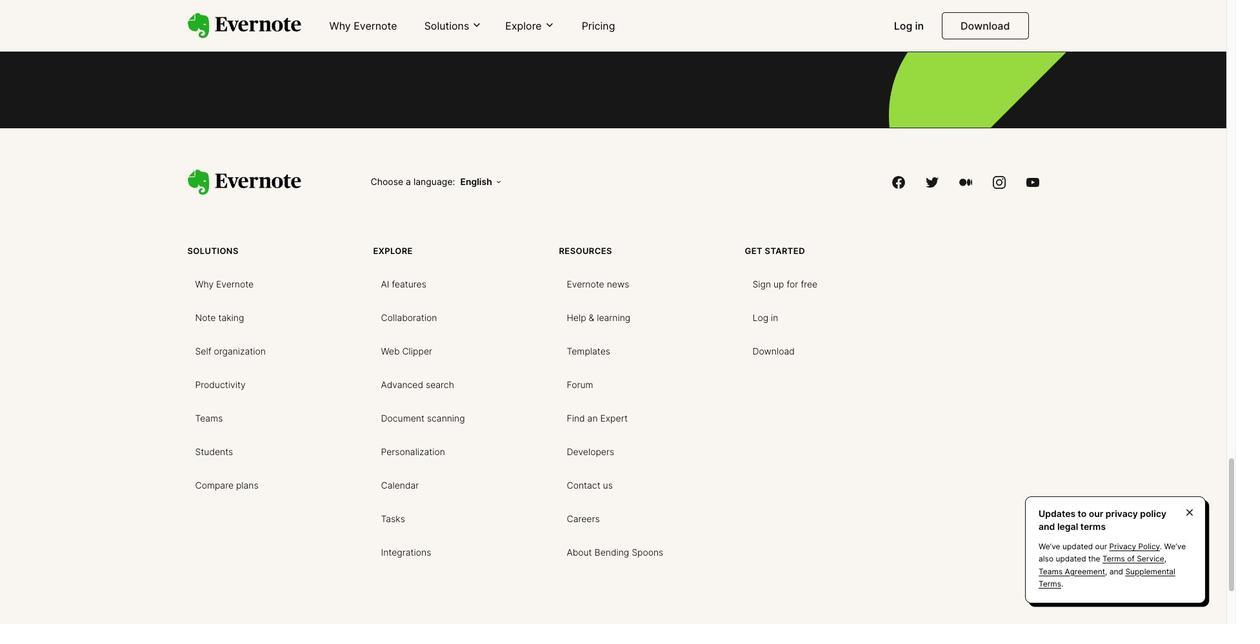 Task type: describe. For each thing, give the bounding box(es) containing it.
news
[[607, 279, 630, 290]]

agreement
[[1065, 567, 1106, 577]]

ai
[[381, 279, 389, 290]]

compare plans link
[[188, 475, 266, 495]]

for
[[787, 279, 799, 290]]

clipper
[[402, 346, 432, 357]]

help & learning link
[[559, 307, 638, 328]]

productivity link
[[188, 374, 253, 395]]

supplemental terms
[[1039, 567, 1176, 589]]

productivity
[[195, 379, 246, 390]]

expert
[[601, 413, 628, 424]]

service
[[1137, 555, 1165, 564]]

students link
[[188, 441, 241, 462]]

english
[[460, 176, 492, 187]]

0 vertical spatial download link
[[942, 12, 1029, 39]]

and inside updates to our privacy policy and legal terms
[[1039, 521, 1056, 532]]

teams link
[[188, 408, 231, 428]]

calendar
[[381, 480, 419, 491]]

personalization
[[381, 446, 445, 457]]

. for .
[[1062, 580, 1064, 589]]

started
[[765, 246, 806, 256]]

advanced search
[[381, 379, 454, 390]]

privacy
[[1110, 542, 1137, 552]]

log in for left log in link
[[753, 312, 779, 323]]

2 evernote logo image from the top
[[188, 170, 301, 195]]

language:
[[414, 176, 455, 187]]

note taking link
[[188, 307, 252, 328]]

templates link
[[559, 341, 618, 361]]

a
[[406, 176, 411, 187]]

document
[[381, 413, 425, 424]]

self organization
[[195, 346, 266, 357]]

help & learning
[[567, 312, 631, 323]]

why evernote for productivity
[[195, 279, 254, 290]]

get started
[[745, 246, 806, 256]]

web
[[381, 346, 400, 357]]

1 horizontal spatial log in link
[[887, 14, 932, 39]]

policy
[[1141, 509, 1167, 520]]

free
[[801, 279, 818, 290]]

legal
[[1058, 521, 1079, 532]]

updates to our privacy policy and legal terms
[[1039, 509, 1167, 532]]

help
[[567, 312, 586, 323]]

evernote for productivity
[[216, 279, 254, 290]]

pricing
[[582, 19, 615, 32]]

compare
[[195, 480, 234, 491]]

evernote for pricing
[[354, 19, 397, 32]]

spoons
[[632, 547, 664, 558]]

find an expert
[[567, 413, 628, 424]]

sign up for free link
[[745, 273, 826, 294]]

why evernote for pricing
[[330, 19, 397, 32]]

integrations
[[381, 547, 431, 558]]

0 vertical spatial teams
[[195, 413, 223, 424]]

ai features link
[[373, 273, 434, 294]]

policy
[[1139, 542, 1160, 552]]

resources
[[559, 246, 612, 256]]

in for left log in link
[[771, 312, 779, 323]]

organization
[[214, 346, 266, 357]]

web clipper link
[[373, 341, 440, 361]]

. we've also updated the
[[1039, 542, 1186, 564]]

collaboration link
[[373, 307, 445, 328]]

solutions inside solutions button
[[424, 19, 469, 32]]

sign up for free
[[753, 279, 818, 290]]

note
[[195, 312, 216, 323]]

ai features
[[381, 279, 427, 290]]

and inside terms of service , teams agreement , and
[[1110, 567, 1124, 577]]

evernote news
[[567, 279, 630, 290]]

choose
[[371, 176, 404, 187]]

&
[[589, 312, 595, 323]]

2 horizontal spatial evernote
[[567, 279, 605, 290]]

integrations link
[[373, 542, 439, 563]]

also
[[1039, 555, 1054, 564]]

careers link
[[559, 508, 608, 529]]

collaboration
[[381, 312, 437, 323]]

sign
[[753, 279, 771, 290]]

we've inside . we've also updated the
[[1165, 542, 1186, 552]]

tasks link
[[373, 508, 413, 529]]

up
[[774, 279, 785, 290]]

an
[[588, 413, 598, 424]]

0 vertical spatial updated
[[1063, 542, 1094, 552]]

we've updated our privacy policy
[[1039, 542, 1160, 552]]

explore button
[[502, 19, 559, 33]]

tasks
[[381, 514, 405, 524]]



Task type: vqa. For each thing, say whether or not it's contained in the screenshot.
Product
no



Task type: locate. For each thing, give the bounding box(es) containing it.
. up service
[[1160, 542, 1163, 552]]

solutions button
[[421, 19, 486, 33]]

1 vertical spatial why evernote link
[[188, 273, 262, 294]]

download link
[[942, 12, 1029, 39], [745, 341, 803, 361]]

1 vertical spatial and
[[1110, 567, 1124, 577]]

the
[[1089, 555, 1101, 564]]

our inside updates to our privacy policy and legal terms
[[1089, 509, 1104, 520]]

1 vertical spatial terms
[[1039, 580, 1062, 589]]

1 horizontal spatial download link
[[942, 12, 1029, 39]]

privacy
[[1106, 509, 1139, 520]]

why evernote link for pricing
[[322, 14, 405, 39]]

contact us link
[[559, 475, 621, 495]]

teams
[[195, 413, 223, 424], [1039, 567, 1063, 577]]

log for the rightmost log in link
[[894, 19, 913, 32]]

advanced search link
[[373, 374, 462, 395]]

1 horizontal spatial why evernote link
[[322, 14, 405, 39]]

bending
[[595, 547, 629, 558]]

1 horizontal spatial download
[[961, 19, 1010, 32]]

1 vertical spatial teams
[[1039, 567, 1063, 577]]

terms inside terms of service , teams agreement , and
[[1103, 555, 1126, 564]]

0 vertical spatial ,
[[1165, 555, 1167, 564]]

learning
[[597, 312, 631, 323]]

1 horizontal spatial .
[[1160, 542, 1163, 552]]

0 horizontal spatial ,
[[1106, 567, 1108, 577]]

.
[[1160, 542, 1163, 552], [1062, 580, 1064, 589]]

to
[[1078, 509, 1087, 520]]

calendar link
[[373, 475, 427, 495]]

1 vertical spatial download link
[[745, 341, 803, 361]]

updated up the
[[1063, 542, 1094, 552]]

our for privacy
[[1096, 542, 1108, 552]]

pricing link
[[574, 14, 623, 39]]

we've up also
[[1039, 542, 1061, 552]]

1 horizontal spatial solutions
[[424, 19, 469, 32]]

1 horizontal spatial teams
[[1039, 567, 1063, 577]]

0 horizontal spatial and
[[1039, 521, 1056, 532]]

and
[[1039, 521, 1056, 532], [1110, 567, 1124, 577]]

0 horizontal spatial we've
[[1039, 542, 1061, 552]]

0 horizontal spatial why
[[195, 279, 214, 290]]

0 vertical spatial why evernote
[[330, 19, 397, 32]]

teams down also
[[1039, 567, 1063, 577]]

in
[[916, 19, 924, 32], [771, 312, 779, 323]]

1 horizontal spatial explore
[[506, 19, 542, 32]]

0 horizontal spatial explore
[[373, 246, 413, 256]]

0 horizontal spatial evernote
[[216, 279, 254, 290]]

1 vertical spatial download
[[753, 346, 795, 357]]

0 vertical spatial log in
[[894, 19, 924, 32]]

0 vertical spatial .
[[1160, 542, 1163, 552]]

our up the
[[1096, 542, 1108, 552]]

about bending spoons link
[[559, 542, 671, 563]]

. down teams agreement link
[[1062, 580, 1064, 589]]

0 vertical spatial in
[[916, 19, 924, 32]]

developers link
[[559, 441, 622, 462]]

0 horizontal spatial in
[[771, 312, 779, 323]]

0 vertical spatial log in link
[[887, 14, 932, 39]]

0 horizontal spatial why evernote link
[[188, 273, 262, 294]]

0 horizontal spatial log in
[[753, 312, 779, 323]]

updates
[[1039, 509, 1076, 520]]

1 vertical spatial why
[[195, 279, 214, 290]]

teams inside terms of service , teams agreement , and
[[1039, 567, 1063, 577]]

get
[[745, 246, 763, 256]]

1 vertical spatial log in link
[[745, 307, 786, 328]]

1 horizontal spatial in
[[916, 19, 924, 32]]

explore inside button
[[506, 19, 542, 32]]

1 horizontal spatial why evernote
[[330, 19, 397, 32]]

supplemental
[[1126, 567, 1176, 577]]

1 we've from the left
[[1039, 542, 1061, 552]]

why evernote link
[[322, 14, 405, 39], [188, 273, 262, 294]]

careers
[[567, 514, 600, 524]]

scanning
[[427, 413, 465, 424]]

0 vertical spatial download
[[961, 19, 1010, 32]]

evernote logo image
[[188, 13, 301, 39], [188, 170, 301, 195]]

us
[[603, 480, 613, 491]]

1 vertical spatial .
[[1062, 580, 1064, 589]]

log in
[[894, 19, 924, 32], [753, 312, 779, 323]]

why evernote
[[330, 19, 397, 32], [195, 279, 254, 290]]

document scanning link
[[373, 408, 473, 428]]

0 horizontal spatial solutions
[[188, 246, 239, 256]]

about bending spoons
[[567, 547, 664, 558]]

web clipper
[[381, 346, 432, 357]]

find
[[567, 413, 585, 424]]

teams up students link
[[195, 413, 223, 424]]

1 horizontal spatial terms
[[1103, 555, 1126, 564]]

choose a language:
[[371, 176, 455, 187]]

1 horizontal spatial we've
[[1165, 542, 1186, 552]]

we've right policy
[[1165, 542, 1186, 552]]

note taking
[[195, 312, 244, 323]]

0 horizontal spatial log
[[753, 312, 769, 323]]

1 vertical spatial solutions
[[188, 246, 239, 256]]

. for . we've also updated the
[[1160, 542, 1163, 552]]

0 horizontal spatial .
[[1062, 580, 1064, 589]]

evernote news link
[[559, 273, 637, 294]]

why for pricing
[[330, 19, 351, 32]]

0 vertical spatial evernote logo image
[[188, 13, 301, 39]]

developers
[[567, 446, 615, 457]]

0 vertical spatial log
[[894, 19, 913, 32]]

0 vertical spatial our
[[1089, 509, 1104, 520]]

in for the rightmost log in link
[[916, 19, 924, 32]]

find an expert link
[[559, 408, 636, 428]]

updated up teams agreement link
[[1056, 555, 1087, 564]]

terms down also
[[1039, 580, 1062, 589]]

forum link
[[559, 374, 601, 395]]

0 vertical spatial explore
[[506, 19, 542, 32]]

templates
[[567, 346, 611, 357]]

and down updates
[[1039, 521, 1056, 532]]

contact
[[567, 480, 601, 491]]

0 horizontal spatial teams
[[195, 413, 223, 424]]

about
[[567, 547, 592, 558]]

plans
[[236, 480, 259, 491]]

, down . we've also updated the
[[1106, 567, 1108, 577]]

of
[[1128, 555, 1135, 564]]

we've
[[1039, 542, 1061, 552], [1165, 542, 1186, 552]]

features
[[392, 279, 427, 290]]

1 evernote logo image from the top
[[188, 13, 301, 39]]

1 horizontal spatial log in
[[894, 19, 924, 32]]

0 vertical spatial and
[[1039, 521, 1056, 532]]

teams agreement link
[[1039, 567, 1106, 577]]

search
[[426, 379, 454, 390]]

0 vertical spatial solutions
[[424, 19, 469, 32]]

terms of service link
[[1103, 555, 1165, 564]]

why
[[330, 19, 351, 32], [195, 279, 214, 290]]

1 vertical spatial explore
[[373, 246, 413, 256]]

1 vertical spatial ,
[[1106, 567, 1108, 577]]

1 vertical spatial updated
[[1056, 555, 1087, 564]]

1 horizontal spatial ,
[[1165, 555, 1167, 564]]

terms
[[1103, 555, 1126, 564], [1039, 580, 1062, 589]]

download
[[961, 19, 1010, 32], [753, 346, 795, 357]]

forum
[[567, 379, 594, 390]]

2 we've from the left
[[1165, 542, 1186, 552]]

,
[[1165, 555, 1167, 564], [1106, 567, 1108, 577]]

0 horizontal spatial download link
[[745, 341, 803, 361]]

1 vertical spatial log
[[753, 312, 769, 323]]

, up "supplemental"
[[1165, 555, 1167, 564]]

log in for the rightmost log in link
[[894, 19, 924, 32]]

0 horizontal spatial why evernote
[[195, 279, 254, 290]]

log for left log in link
[[753, 312, 769, 323]]

terms
[[1081, 521, 1106, 532]]

terms down privacy on the right
[[1103, 555, 1126, 564]]

1 horizontal spatial log
[[894, 19, 913, 32]]

terms of service , teams agreement , and
[[1039, 555, 1167, 577]]

1 horizontal spatial and
[[1110, 567, 1124, 577]]

0 horizontal spatial terms
[[1039, 580, 1062, 589]]

1 horizontal spatial why
[[330, 19, 351, 32]]

our
[[1089, 509, 1104, 520], [1096, 542, 1108, 552]]

0 vertical spatial why
[[330, 19, 351, 32]]

updated inside . we've also updated the
[[1056, 555, 1087, 564]]

why evernote link for productivity
[[188, 273, 262, 294]]

privacy policy link
[[1110, 542, 1160, 552]]

1 vertical spatial our
[[1096, 542, 1108, 552]]

0 vertical spatial why evernote link
[[322, 14, 405, 39]]

terms inside supplemental terms
[[1039, 580, 1062, 589]]

0 vertical spatial terms
[[1103, 555, 1126, 564]]

1 vertical spatial log in
[[753, 312, 779, 323]]

why for productivity
[[195, 279, 214, 290]]

1 horizontal spatial evernote
[[354, 19, 397, 32]]

1 vertical spatial evernote logo image
[[188, 170, 301, 195]]

log
[[894, 19, 913, 32], [753, 312, 769, 323]]

self
[[195, 346, 211, 357]]

our up terms
[[1089, 509, 1104, 520]]

1 vertical spatial why evernote
[[195, 279, 254, 290]]

solutions
[[424, 19, 469, 32], [188, 246, 239, 256]]

0 horizontal spatial log in link
[[745, 307, 786, 328]]

and down . we've also updated the
[[1110, 567, 1124, 577]]

contact us
[[567, 480, 613, 491]]

. inside . we've also updated the
[[1160, 542, 1163, 552]]

updated
[[1063, 542, 1094, 552], [1056, 555, 1087, 564]]

document scanning
[[381, 413, 465, 424]]

1 vertical spatial in
[[771, 312, 779, 323]]

our for privacy
[[1089, 509, 1104, 520]]

0 horizontal spatial download
[[753, 346, 795, 357]]



